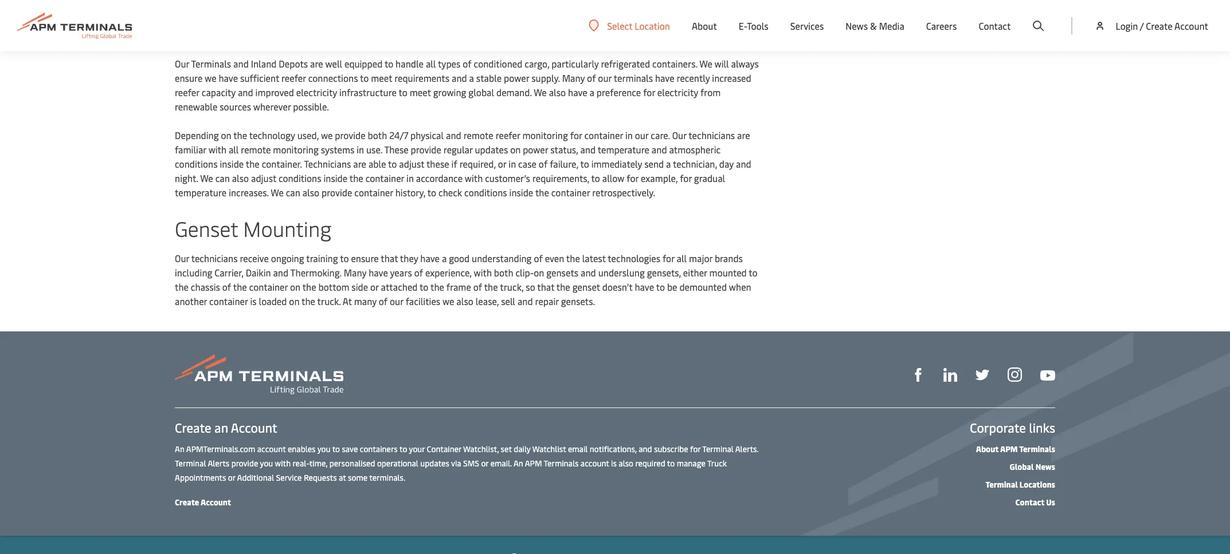 Task type: describe. For each thing, give the bounding box(es) containing it.
to down subscribe
[[667, 459, 675, 469]]

to left allow
[[591, 172, 600, 185]]

1 vertical spatial remote
[[241, 143, 271, 156]]

terminal locations link
[[986, 480, 1055, 491]]

facebook image
[[911, 369, 925, 382]]

0 vertical spatial account
[[1174, 19, 1208, 32]]

terminals
[[614, 72, 653, 84]]

an
[[214, 420, 228, 437]]

facilities
[[406, 295, 440, 308]]

a inside our technicians receive ongoing training to ensure that they have a good understanding of even the latest technologies for all major brands including carrier, daikin and thermoking. many have years of experience, with both clip-on gensets and underslung gensets, either mounted to the chassis of the container on the bottom side or attached to the frame of the truck, so that the genset doesn't have to be demounted when another container is loaded on the truck. at many of our facilities we also lease, sell and repair gensets.
[[442, 252, 447, 265]]

at
[[343, 295, 352, 308]]

and up growing
[[452, 72, 467, 84]]

0 vertical spatial terminal
[[702, 444, 734, 455]]

latest
[[582, 252, 606, 265]]

for inside our technicians receive ongoing training to ensure that they have a good understanding of even the latest technologies for all major brands including carrier, daikin and thermoking. many have years of experience, with both clip-on gensets and underslung gensets, either mounted to the chassis of the container on the bottom side or attached to the frame of the truck, so that the genset doesn't have to be demounted when another container is loaded on the truck. at many of our facilities we also lease, sell and repair gensets.
[[663, 252, 674, 265]]

global news
[[1010, 462, 1055, 473]]

careers
[[926, 19, 957, 32]]

failure,
[[550, 158, 578, 170]]

in up history, on the top left
[[406, 172, 414, 185]]

1 vertical spatial meet
[[410, 86, 431, 99]]

1 vertical spatial account
[[231, 420, 277, 437]]

many inside our terminals and inland depots are well equipped to handle all types of conditioned cargo, particularly refrigerated containers. we will always ensure we have sufficient reefer connections to meet requirements and a stable power supply. many of our terminals have recently increased reefer capacity and improved electricity infrastructure to meet growing global demand. we also have a preference for electricity from renewable sources wherever possible.
[[562, 72, 585, 84]]

is inside our technicians receive ongoing training to ensure that they have a good understanding of even the latest technologies for all major brands including carrier, daikin and thermoking. many have years of experience, with both clip-on gensets and underslung gensets, either mounted to the chassis of the container on the bottom side or attached to the frame of the truck, so that the genset doesn't have to be demounted when another container is loaded on the truck. at many of our facilities we also lease, sell and repair gensets.
[[250, 295, 257, 308]]

of right types
[[463, 57, 472, 70]]

to down requirements
[[399, 86, 407, 99]]

locations
[[1020, 480, 1055, 491]]

also inside an apmterminals.com account enables you to save containers to your container watchlist, set daily watchlist email notifications, and subscribe for terminal alerts. terminal alerts provide you with real-time, personalised operational updates via sms or email. an apm terminals account is also required to manage truck appointments or additional service requests at some terminals.
[[619, 459, 633, 469]]

we inside our technicians receive ongoing training to ensure that they have a good understanding of even the latest technologies for all major brands including carrier, daikin and thermoking. many have years of experience, with both clip-on gensets and underslung gensets, either mounted to the chassis of the container on the bottom side or attached to the frame of the truck, so that the genset doesn't have to be demounted when another container is loaded on the truck. at many of our facilities we also lease, sell and repair gensets.
[[442, 295, 454, 308]]

status,
[[550, 143, 578, 156]]

the down carrier,
[[233, 281, 247, 293]]

1 horizontal spatial can
[[286, 186, 300, 199]]

1 horizontal spatial inside
[[324, 172, 347, 185]]

1 horizontal spatial apm
[[1000, 444, 1018, 455]]

instagram image
[[1008, 368, 1022, 383]]

technician,
[[673, 158, 717, 170]]

0 vertical spatial create
[[1146, 19, 1173, 32]]

and right day
[[736, 158, 751, 170]]

fill 44 link
[[976, 367, 989, 382]]

both inside depending on the technology used, we provide both 24/7 physical and remote reefer monitoring for container in our care. our technicians are familiar with all remote monitoring systems in use. these provide regular updates on power status, and temperature and atmospheric conditions inside the container. technicians are able to adjust these if required, or in case of failure, to immediately send a technician, day and night. we can also adjust conditions inside the container in accordance with customer's requirements, to allow for example, for gradual temperature increases. we can also provide container history, to check conditions inside the container retrospectively.
[[368, 129, 387, 142]]

0 vertical spatial monitoring
[[522, 129, 568, 142]]

will
[[714, 57, 729, 70]]

thermoking.
[[290, 267, 342, 279]]

accordance
[[416, 172, 463, 185]]

2 vertical spatial are
[[353, 158, 366, 170]]

carrier,
[[215, 267, 243, 279]]

and up regular
[[446, 129, 461, 142]]

about apm terminals link
[[976, 444, 1055, 455]]

so
[[526, 281, 535, 293]]

truck.
[[317, 295, 341, 308]]

provide down technicians
[[322, 186, 352, 199]]

in left use.
[[357, 143, 364, 156]]

also up increases.
[[232, 172, 249, 185]]

they
[[400, 252, 418, 265]]

1 electricity from the left
[[296, 86, 337, 99]]

genset
[[175, 214, 238, 242]]

0 horizontal spatial you
[[260, 459, 273, 469]]

e-tools button
[[739, 0, 768, 52]]

required,
[[459, 158, 496, 170]]

media
[[879, 19, 904, 32]]

many
[[354, 295, 377, 308]]

1 vertical spatial that
[[537, 281, 554, 293]]

time,
[[309, 459, 327, 469]]

have down particularly
[[568, 86, 587, 99]]

additional
[[237, 473, 274, 484]]

to down equipped
[[360, 72, 369, 84]]

our inside depending on the technology used, we provide both 24/7 physical and remote reefer monitoring for container in our care. our technicians are familiar with all remote monitoring systems in use. these provide regular updates on power status, and temperature and atmospheric conditions inside the container. technicians are able to adjust these if required, or in case of failure, to immediately send a technician, day and night. we can also adjust conditions inside the container in accordance with customer's requirements, to allow for example, for gradual temperature increases. we can also provide container history, to check conditions inside the container retrospectively.
[[672, 129, 687, 142]]

the left truck. on the bottom
[[301, 295, 315, 308]]

and left inland
[[233, 57, 249, 70]]

about apm terminals
[[976, 444, 1055, 455]]

have down containers.
[[655, 72, 674, 84]]

0 vertical spatial reefer
[[281, 72, 306, 84]]

to left "be"
[[656, 281, 665, 293]]

are inside our terminals and inland depots are well equipped to handle all types of conditioned cargo, particularly refrigerated containers. we will always ensure we have sufficient reefer connections to meet requirements and a stable power supply. many of our terminals have recently increased reefer capacity and improved electricity infrastructure to meet growing global demand. we also have a preference for electricity from renewable sources wherever possible.
[[310, 57, 323, 70]]

0 vertical spatial conditions
[[175, 158, 218, 170]]

daikin
[[246, 267, 271, 279]]

email.
[[490, 459, 512, 469]]

receive
[[240, 252, 269, 265]]

have up capacity
[[219, 72, 238, 84]]

have down gensets,
[[635, 281, 654, 293]]

1 horizontal spatial an
[[514, 459, 523, 469]]

a up global
[[469, 72, 474, 84]]

gensets,
[[647, 267, 681, 279]]

24/7
[[389, 129, 408, 142]]

0 horizontal spatial an
[[175, 444, 184, 455]]

the up another
[[175, 281, 189, 293]]

or down the alerts
[[228, 473, 235, 484]]

requirements
[[394, 72, 449, 84]]

select location button
[[589, 19, 670, 32]]

on right loaded
[[289, 295, 299, 308]]

including
[[175, 267, 212, 279]]

we right night.
[[200, 172, 213, 185]]

the up increases.
[[246, 158, 260, 170]]

from
[[700, 86, 721, 99]]

have right the they
[[420, 252, 440, 265]]

provide down "physical"
[[411, 143, 441, 156]]

login / create account
[[1116, 19, 1208, 32]]

is inside an apmterminals.com account enables you to save containers to your container watchlist, set daily watchlist email notifications, and subscribe for terminal alerts. terminal alerts provide you with real-time, personalised operational updates via sms or email. an apm terminals account is also required to manage truck appointments or additional service requests at some terminals.
[[611, 459, 617, 469]]

or inside depending on the technology used, we provide both 24/7 physical and remote reefer monitoring for container in our care. our technicians are familiar with all remote monitoring systems in use. these provide regular updates on power status, and temperature and atmospheric conditions inside the container. technicians are able to adjust these if required, or in case of failure, to immediately send a technician, day and night. we can also adjust conditions inside the container in accordance with customer's requirements, to allow for example, for gradual temperature increases. we can also provide container history, to check conditions inside the container retrospectively.
[[498, 158, 506, 170]]

bottom
[[318, 281, 349, 293]]

0 horizontal spatial can
[[215, 172, 230, 185]]

sms
[[463, 459, 479, 469]]

provide inside an apmterminals.com account enables you to save containers to your container watchlist, set daily watchlist email notifications, and subscribe for terminal alerts. terminal alerts provide you with real-time, personalised operational updates via sms or email. an apm terminals account is also required to manage truck appointments or additional service requests at some terminals.
[[231, 459, 258, 469]]

about button
[[692, 0, 717, 52]]

the down technicians
[[350, 172, 363, 185]]

0 vertical spatial you
[[317, 444, 330, 455]]

contact us link
[[1015, 498, 1055, 508]]

with down the required,
[[465, 172, 483, 185]]

0 vertical spatial inside
[[220, 158, 244, 170]]

services button
[[790, 0, 824, 52]]

to up 'when'
[[749, 267, 758, 279]]

0 horizontal spatial terminal
[[175, 459, 206, 469]]

experience,
[[425, 267, 472, 279]]

news & media
[[846, 19, 904, 32]]

to up facilities
[[420, 281, 428, 293]]

1 horizontal spatial news
[[1036, 462, 1055, 473]]

for inside an apmterminals.com account enables you to save containers to your container watchlist, set daily watchlist email notifications, and subscribe for terminal alerts. terminal alerts provide you with real-time, personalised operational updates via sms or email. an apm terminals account is also required to manage truck appointments or additional service requests at some terminals.
[[690, 444, 701, 455]]

underslung
[[598, 267, 645, 279]]

to down accordance
[[427, 186, 436, 199]]

&
[[870, 19, 877, 32]]

we inside depending on the technology used, we provide both 24/7 physical and remote reefer monitoring for container in our care. our technicians are familiar with all remote monitoring systems in use. these provide regular updates on power status, and temperature and atmospheric conditions inside the container. technicians are able to adjust these if required, or in case of failure, to immediately send a technician, day and night. we can also adjust conditions inside the container in accordance with customer's requirements, to allow for example, for gradual temperature increases. we can also provide container history, to check conditions inside the container retrospectively.
[[321, 129, 333, 142]]

2 vertical spatial account
[[201, 498, 231, 508]]

capacity
[[202, 86, 236, 99]]

on right depending
[[221, 129, 231, 142]]

we left will
[[699, 57, 712, 70]]

day
[[719, 158, 734, 170]]

of left even
[[534, 252, 543, 265]]

of up lease,
[[473, 281, 482, 293]]

wherever
[[253, 100, 291, 113]]

technology
[[249, 129, 295, 142]]

many inside our technicians receive ongoing training to ensure that they have a good understanding of even the latest technologies for all major brands including carrier, daikin and thermoking. many have years of experience, with both clip-on gensets and underslung gensets, either mounted to the chassis of the container on the bottom side or attached to the frame of the truck, so that the genset doesn't have to be demounted when another container is loaded on the truck. at many of our facilities we also lease, sell and repair gensets.
[[344, 267, 366, 279]]

of down carrier,
[[222, 281, 231, 293]]

good
[[449, 252, 470, 265]]

and up genset
[[581, 267, 596, 279]]

lease,
[[476, 295, 499, 308]]

to right the failure,
[[580, 158, 589, 170]]

of down the they
[[414, 267, 423, 279]]

in up immediately
[[625, 129, 633, 142]]

contact for contact us
[[1015, 498, 1044, 508]]

frame
[[446, 281, 471, 293]]

technicians inside depending on the technology used, we provide both 24/7 physical and remote reefer monitoring for container in our care. our technicians are familiar with all remote monitoring systems in use. these provide regular updates on power status, and temperature and atmospheric conditions inside the container. technicians are able to adjust these if required, or in case of failure, to immediately send a technician, day and night. we can also adjust conditions inside the container in accordance with customer's requirements, to allow for example, for gradual temperature increases. we can also provide container history, to check conditions inside the container retrospectively.
[[689, 129, 735, 142]]

also down technicians
[[302, 186, 319, 199]]

login / create account link
[[1094, 0, 1208, 52]]

the up gensets
[[566, 252, 580, 265]]

another
[[175, 295, 207, 308]]

chassis
[[191, 281, 220, 293]]

we inside our terminals and inland depots are well equipped to handle all types of conditioned cargo, particularly refrigerated containers. we will always ensure we have sufficient reefer connections to meet requirements and a stable power supply. many of our terminals have recently increased reefer capacity and improved electricity infrastructure to meet growing global demand. we also have a preference for electricity from renewable sources wherever possible.
[[205, 72, 216, 84]]

growing
[[433, 86, 466, 99]]

we down supply. at the left of the page
[[534, 86, 547, 99]]

conditioned
[[474, 57, 522, 70]]

save
[[342, 444, 358, 455]]

operational
[[377, 459, 418, 469]]

our inside our terminals and inland depots are well equipped to handle all types of conditioned cargo, particularly refrigerated containers. we will always ensure we have sufficient reefer connections to meet requirements and a stable power supply. many of our terminals have recently increased reefer capacity and improved electricity infrastructure to meet growing global demand. we also have a preference for electricity from renewable sources wherever possible.
[[598, 72, 612, 84]]

corporate
[[970, 420, 1026, 437]]

or inside our technicians receive ongoing training to ensure that they have a good understanding of even the latest technologies for all major brands including carrier, daikin and thermoking. many have years of experience, with both clip-on gensets and underslung gensets, either mounted to the chassis of the container on the bottom side or attached to the frame of the truck, so that the genset doesn't have to be demounted when another container is loaded on the truck. at many of our facilities we also lease, sell and repair gensets.
[[370, 281, 379, 293]]

major
[[689, 252, 712, 265]]

the down sources
[[233, 129, 247, 142]]

manage
[[677, 459, 705, 469]]

have left the years
[[369, 267, 388, 279]]

for inside our terminals and inland depots are well equipped to handle all types of conditioned cargo, particularly refrigerated containers. we will always ensure we have sufficient reefer connections to meet requirements and a stable power supply. many of our terminals have recently increased reefer capacity and improved electricity infrastructure to meet growing global demand. we also have a preference for electricity from renewable sources wherever possible.
[[643, 86, 655, 99]]

for up retrospectively.
[[627, 172, 639, 185]]

containers.
[[652, 57, 697, 70]]

some
[[348, 473, 367, 484]]

and right status,
[[580, 143, 596, 156]]

gensets.
[[561, 295, 595, 308]]

about for about
[[692, 19, 717, 32]]

on up case in the left top of the page
[[510, 143, 521, 156]]

1 horizontal spatial remote
[[463, 129, 493, 142]]

improved
[[255, 86, 294, 99]]

create account link
[[175, 498, 231, 508]]

location
[[635, 19, 670, 32]]

ensure inside our technicians receive ongoing training to ensure that they have a good understanding of even the latest technologies for all major brands including carrier, daikin and thermoking. many have years of experience, with both clip-on gensets and underslung gensets, either mounted to the chassis of the container on the bottom side or attached to the frame of the truck, so that the genset doesn't have to be demounted when another container is loaded on the truck. at many of our facilities we also lease, sell and repair gensets.
[[351, 252, 379, 265]]

and up sources
[[238, 86, 253, 99]]

and down ongoing
[[273, 267, 288, 279]]

watchlist,
[[463, 444, 499, 455]]

depending
[[175, 129, 219, 142]]

sources
[[220, 100, 251, 113]]

apmterminals.com
[[186, 444, 255, 455]]

or right sms
[[481, 459, 488, 469]]

create account
[[175, 498, 231, 508]]

requirements,
[[532, 172, 589, 185]]

us
[[1046, 498, 1055, 508]]

contact button
[[979, 0, 1011, 52]]

notifications,
[[590, 444, 637, 455]]



Task type: locate. For each thing, give the bounding box(es) containing it.
0 horizontal spatial is
[[250, 295, 257, 308]]

renewable
[[175, 100, 217, 113]]

regular
[[444, 143, 473, 156]]

0 horizontal spatial contact
[[979, 19, 1011, 32]]

conditions down customer's
[[464, 186, 507, 199]]

repair
[[535, 295, 559, 308]]

0 horizontal spatial temperature
[[175, 186, 227, 199]]

stable
[[476, 72, 502, 84]]

gradual
[[694, 172, 725, 185]]

provide up systems
[[335, 129, 366, 142]]

systems
[[321, 143, 354, 156]]

1 horizontal spatial monitoring
[[522, 129, 568, 142]]

1 horizontal spatial electricity
[[657, 86, 698, 99]]

even
[[545, 252, 564, 265]]

a
[[469, 72, 474, 84], [590, 86, 594, 99], [666, 158, 671, 170], [442, 252, 447, 265]]

1 horizontal spatial we
[[321, 129, 333, 142]]

0 vertical spatial is
[[250, 295, 257, 308]]

create down appointments
[[175, 498, 199, 508]]

technologies
[[608, 252, 660, 265]]

0 vertical spatial that
[[381, 252, 398, 265]]

depending on the technology used, we provide both 24/7 physical and remote reefer monitoring for container in our care. our technicians are familiar with all remote monitoring systems in use. these provide regular updates on power status, and temperature and atmospheric conditions inside the container. technicians are able to adjust these if required, or in case of failure, to immediately send a technician, day and night. we can also adjust conditions inside the container in accordance with customer's requirements, to allow for example, for gradual temperature increases. we can also provide container history, to check conditions inside the container retrospectively.
[[175, 129, 751, 199]]

1 vertical spatial about
[[976, 444, 999, 455]]

account down appointments
[[201, 498, 231, 508]]

0 vertical spatial about
[[692, 19, 717, 32]]

0 vertical spatial many
[[562, 72, 585, 84]]

0 vertical spatial apm
[[1000, 444, 1018, 455]]

on down thermoking.
[[290, 281, 300, 293]]

monitoring down used,
[[273, 143, 319, 156]]

remote down technology
[[241, 143, 271, 156]]

0 vertical spatial an
[[175, 444, 184, 455]]

of right case in the left top of the page
[[539, 158, 548, 170]]

our inside our technicians receive ongoing training to ensure that they have a good understanding of even the latest technologies for all major brands including carrier, daikin and thermoking. many have years of experience, with both clip-on gensets and underslung gensets, either mounted to the chassis of the container on the bottom side or attached to the frame of the truck, so that the genset doesn't have to be demounted when another container is loaded on the truck. at many of our facilities we also lease, sell and repair gensets.
[[175, 252, 189, 265]]

global news link
[[1010, 462, 1055, 473]]

technicians
[[689, 129, 735, 142], [191, 252, 238, 265]]

power up case in the left top of the page
[[523, 143, 548, 156]]

2 vertical spatial inside
[[509, 186, 533, 199]]

apm down corporate links
[[1000, 444, 1018, 455]]

2 vertical spatial our
[[175, 252, 189, 265]]

with inside an apmterminals.com account enables you to save containers to your container watchlist, set daily watchlist email notifications, and subscribe for terminal alerts. terminal alerts provide you with real-time, personalised operational updates via sms or email. an apm terminals account is also required to manage truck appointments or additional service requests at some terminals.
[[275, 459, 291, 469]]

0 horizontal spatial that
[[381, 252, 398, 265]]

0 horizontal spatial apm
[[525, 459, 542, 469]]

apm inside an apmterminals.com account enables you to save containers to your container watchlist, set daily watchlist email notifications, and subscribe for terminal alerts. terminal alerts provide you with real-time, personalised operational updates via sms or email. an apm terminals account is also required to manage truck appointments or additional service requests at some terminals.
[[525, 459, 542, 469]]

at
[[339, 473, 346, 484]]

for up gensets,
[[663, 252, 674, 265]]

create right /
[[1146, 19, 1173, 32]]

the up lease,
[[484, 281, 498, 293]]

can down container.
[[286, 186, 300, 199]]

our inside depending on the technology used, we provide both 24/7 physical and remote reefer monitoring for container in our care. our technicians are familiar with all remote monitoring systems in use. these provide regular updates on power status, and temperature and atmospheric conditions inside the container. technicians are able to adjust these if required, or in case of failure, to immediately send a technician, day and night. we can also adjust conditions inside the container in accordance with customer's requirements, to allow for example, for gradual temperature increases. we can also provide container history, to check conditions inside the container retrospectively.
[[635, 129, 649, 142]]

for
[[643, 86, 655, 99], [570, 129, 582, 142], [627, 172, 639, 185], [680, 172, 692, 185], [663, 252, 674, 265], [690, 444, 701, 455]]

1 vertical spatial our
[[635, 129, 649, 142]]

1 horizontal spatial conditions
[[279, 172, 321, 185]]

we down frame in the bottom of the page
[[442, 295, 454, 308]]

in left case in the left top of the page
[[509, 158, 516, 170]]

updates inside an apmterminals.com account enables you to save containers to your container watchlist, set daily watchlist email notifications, and subscribe for terminal alerts. terminal alerts provide you with real-time, personalised operational updates via sms or email. an apm terminals account is also required to manage truck appointments or additional service requests at some terminals.
[[420, 459, 449, 469]]

twitter image
[[976, 369, 989, 382]]

doesn't
[[602, 281, 633, 293]]

our technicians receive ongoing training to ensure that they have a good understanding of even the latest technologies for all major brands including carrier, daikin and thermoking. many have years of experience, with both clip-on gensets and underslung gensets, either mounted to the chassis of the container on the bottom side or attached to the frame of the truck, so that the genset doesn't have to be demounted when another container is loaded on the truck. at many of our facilities we also lease, sell and repair gensets.
[[175, 252, 758, 308]]

many
[[562, 72, 585, 84], [344, 267, 366, 279]]

infrastructure
[[339, 86, 397, 99]]

1 horizontal spatial that
[[537, 281, 554, 293]]

0 vertical spatial are
[[310, 57, 323, 70]]

contact
[[979, 19, 1011, 32], [1015, 498, 1044, 508]]

all inside depending on the technology used, we provide both 24/7 physical and remote reefer monitoring for container in our care. our technicians are familiar with all remote monitoring systems in use. these provide regular updates on power status, and temperature and atmospheric conditions inside the container. technicians are able to adjust these if required, or in case of failure, to immediately send a technician, day and night. we can also adjust conditions inside the container in accordance with customer's requirements, to allow for example, for gradual temperature increases. we can also provide container history, to check conditions inside the container retrospectively.
[[229, 143, 239, 156]]

0 vertical spatial temperature
[[598, 143, 649, 156]]

ongoing
[[271, 252, 304, 265]]

have
[[219, 72, 238, 84], [655, 72, 674, 84], [568, 86, 587, 99], [420, 252, 440, 265], [369, 267, 388, 279], [635, 281, 654, 293]]

supply.
[[531, 72, 560, 84]]

1 vertical spatial power
[[523, 143, 548, 156]]

also
[[549, 86, 566, 99], [232, 172, 249, 185], [302, 186, 319, 199], [456, 295, 473, 308], [619, 459, 633, 469]]

you up time,
[[317, 444, 330, 455]]

1 horizontal spatial contact
[[1015, 498, 1044, 508]]

also down supply. at the left of the page
[[549, 86, 566, 99]]

1 vertical spatial account
[[581, 459, 609, 469]]

night.
[[175, 172, 198, 185]]

terminals inside our terminals and inland depots are well equipped to handle all types of conditioned cargo, particularly refrigerated containers. we will always ensure we have sufficient reefer connections to meet requirements and a stable power supply. many of our terminals have recently increased reefer capacity and improved electricity infrastructure to meet growing global demand. we also have a preference for electricity from renewable sources wherever possible.
[[191, 57, 231, 70]]

also down frame in the bottom of the page
[[456, 295, 473, 308]]

and down so on the left bottom of page
[[518, 295, 533, 308]]

an apmterminals.com account enables you to save containers to your container watchlist, set daily watchlist email notifications, and subscribe for terminal alerts. terminal alerts provide you with real-time, personalised operational updates via sms or email. an apm terminals account is also required to manage truck appointments or additional service requests at some terminals.
[[175, 444, 758, 484]]

conditions down container.
[[279, 172, 321, 185]]

with inside our technicians receive ongoing training to ensure that they have a good understanding of even the latest technologies for all major brands including carrier, daikin and thermoking. many have years of experience, with both clip-on gensets and underslung gensets, either mounted to the chassis of the container on the bottom side or attached to the frame of the truck, so that the genset doesn't have to be demounted when another container is loaded on the truck. at many of our facilities we also lease, sell and repair gensets.
[[474, 267, 492, 279]]

real-
[[293, 459, 309, 469]]

for up the manage on the right bottom of page
[[690, 444, 701, 455]]

2 electricity from the left
[[657, 86, 698, 99]]

about left e-
[[692, 19, 717, 32]]

1 vertical spatial many
[[344, 267, 366, 279]]

1 vertical spatial reefer
[[175, 86, 199, 99]]

requests
[[304, 473, 337, 484]]

send
[[644, 158, 664, 170]]

training
[[306, 252, 338, 265]]

enables
[[288, 444, 316, 455]]

apm down daily
[[525, 459, 542, 469]]

we
[[205, 72, 216, 84], [321, 129, 333, 142], [442, 295, 454, 308]]

clip-
[[516, 267, 534, 279]]

sell
[[501, 295, 515, 308]]

0 horizontal spatial inside
[[220, 158, 244, 170]]

account
[[257, 444, 286, 455], [581, 459, 609, 469]]

0 horizontal spatial about
[[692, 19, 717, 32]]

0 horizontal spatial conditions
[[175, 158, 218, 170]]

many up side
[[344, 267, 366, 279]]

0 vertical spatial account
[[257, 444, 286, 455]]

1 vertical spatial both
[[494, 267, 513, 279]]

about for about apm terminals
[[976, 444, 999, 455]]

gensets
[[546, 267, 578, 279]]

0 vertical spatial we
[[205, 72, 216, 84]]

on up so on the left bottom of page
[[534, 267, 544, 279]]

reefer inside depending on the technology used, we provide both 24/7 physical and remote reefer monitoring for container in our care. our technicians are familiar with all remote monitoring systems in use. these provide regular updates on power status, and temperature and atmospheric conditions inside the container. technicians are able to adjust these if required, or in case of failure, to immediately send a technician, day and night. we can also adjust conditions inside the container in accordance with customer's requirements, to allow for example, for gradual temperature increases. we can also provide container history, to check conditions inside the container retrospectively.
[[496, 129, 520, 142]]

we up capacity
[[205, 72, 216, 84]]

to left handle at the left
[[385, 57, 393, 70]]

2 vertical spatial we
[[442, 295, 454, 308]]

power inside our terminals and inland depots are well equipped to handle all types of conditioned cargo, particularly refrigerated containers. we will always ensure we have sufficient reefer connections to meet requirements and a stable power supply. many of our terminals have recently increased reefer capacity and improved electricity infrastructure to meet growing global demand. we also have a preference for electricity from renewable sources wherever possible.
[[504, 72, 529, 84]]

a left preference
[[590, 86, 594, 99]]

all inside our technicians receive ongoing training to ensure that they have a good understanding of even the latest technologies for all major brands including carrier, daikin and thermoking. many have years of experience, with both clip-on gensets and underslung gensets, either mounted to the chassis of the container on the bottom side or attached to the frame of the truck, so that the genset doesn't have to be demounted when another container is loaded on the truck. at many of our facilities we also lease, sell and repair gensets.
[[677, 252, 687, 265]]

temperature up immediately
[[598, 143, 649, 156]]

1 vertical spatial an
[[514, 459, 523, 469]]

temperature
[[598, 143, 649, 156], [175, 186, 227, 199]]

1 vertical spatial can
[[286, 186, 300, 199]]

0 horizontal spatial monitoring
[[273, 143, 319, 156]]

0 horizontal spatial electricity
[[296, 86, 337, 99]]

youtube image
[[1040, 371, 1055, 381]]

news left "&"
[[846, 19, 868, 32]]

all down sources
[[229, 143, 239, 156]]

alerts.
[[735, 444, 758, 455]]

meet down requirements
[[410, 86, 431, 99]]

both
[[368, 129, 387, 142], [494, 267, 513, 279]]

our inside our terminals and inland depots are well equipped to handle all types of conditioned cargo, particularly refrigerated containers. we will always ensure we have sufficient reefer connections to meet requirements and a stable power supply. many of our terminals have recently increased reefer capacity and improved electricity infrastructure to meet growing global demand. we also have a preference for electricity from renewable sources wherever possible.
[[175, 57, 189, 70]]

0 vertical spatial our
[[175, 57, 189, 70]]

create left an on the left of the page
[[175, 420, 211, 437]]

of right many
[[379, 295, 388, 308]]

meet
[[371, 72, 392, 84], [410, 86, 431, 99]]

container.
[[262, 158, 302, 170]]

technicians up "atmospheric"
[[689, 129, 735, 142]]

1 horizontal spatial updates
[[475, 143, 508, 156]]

to right training
[[340, 252, 349, 265]]

of inside depending on the technology used, we provide both 24/7 physical and remote reefer monitoring for container in our care. our technicians are familiar with all remote monitoring systems in use. these provide regular updates on power status, and temperature and atmospheric conditions inside the container. technicians are able to adjust these if required, or in case of failure, to immediately send a technician, day and night. we can also adjust conditions inside the container in accordance with customer's requirements, to allow for example, for gradual temperature increases. we can also provide container history, to check conditions inside the container retrospectively.
[[539, 158, 548, 170]]

case
[[518, 158, 536, 170]]

1 vertical spatial monitoring
[[273, 143, 319, 156]]

terminal locations
[[986, 480, 1055, 491]]

account right an on the left of the page
[[231, 420, 277, 437]]

2 vertical spatial conditions
[[464, 186, 507, 199]]

1 horizontal spatial temperature
[[598, 143, 649, 156]]

our for ensure
[[175, 57, 189, 70]]

a inside depending on the technology used, we provide both 24/7 physical and remote reefer monitoring for container in our care. our technicians are familiar with all remote monitoring systems in use. these provide regular updates on power status, and temperature and atmospheric conditions inside the container. technicians are able to adjust these if required, or in case of failure, to immediately send a technician, day and night. we can also adjust conditions inside the container in accordance with customer's requirements, to allow for example, for gradual temperature increases. we can also provide container history, to check conditions inside the container retrospectively.
[[666, 158, 671, 170]]

care.
[[651, 129, 670, 142]]

our for brands
[[175, 252, 189, 265]]

create for create account
[[175, 498, 199, 508]]

for up status,
[[570, 129, 582, 142]]

when
[[729, 281, 751, 293]]

updates inside depending on the technology used, we provide both 24/7 physical and remote reefer monitoring for container in our care. our technicians are familiar with all remote monitoring systems in use. these provide regular updates on power status, and temperature and atmospheric conditions inside the container. technicians are able to adjust these if required, or in case of failure, to immediately send a technician, day and night. we can also adjust conditions inside the container in accordance with customer's requirements, to allow for example, for gradual temperature increases. we can also provide container history, to check conditions inside the container retrospectively.
[[475, 143, 508, 156]]

1 horizontal spatial is
[[611, 459, 617, 469]]

preference
[[597, 86, 641, 99]]

mounted
[[709, 267, 747, 279]]

that
[[381, 252, 398, 265], [537, 281, 554, 293]]

all inside our terminals and inland depots are well equipped to handle all types of conditioned cargo, particularly refrigerated containers. we will always ensure we have sufficient reefer connections to meet requirements and a stable power supply. many of our terminals have recently increased reefer capacity and improved electricity infrastructure to meet growing global demand. we also have a preference for electricity from renewable sources wherever possible.
[[426, 57, 436, 70]]

2 horizontal spatial conditions
[[464, 186, 507, 199]]

updates down container
[[420, 459, 449, 469]]

the down gensets
[[556, 281, 570, 293]]

immediately
[[591, 158, 642, 170]]

and down care. at the right
[[652, 143, 667, 156]]

linkedin__x28_alt_x29__3_ link
[[943, 367, 957, 382]]

2 vertical spatial our
[[390, 295, 403, 308]]

linkedin image
[[943, 369, 957, 382]]

a up experience,
[[442, 252, 447, 265]]

the down requirements,
[[535, 186, 549, 199]]

select
[[607, 19, 632, 32]]

1 vertical spatial are
[[737, 129, 750, 142]]

technicians
[[304, 158, 351, 170]]

conditions down familiar
[[175, 158, 218, 170]]

container
[[427, 444, 461, 455]]

contact us
[[1015, 498, 1055, 508]]

1 horizontal spatial our
[[598, 72, 612, 84]]

with down understanding
[[474, 267, 492, 279]]

0 horizontal spatial all
[[229, 143, 239, 156]]

cargo,
[[525, 57, 549, 70]]

ensure inside our terminals and inland depots are well equipped to handle all types of conditioned cargo, particularly refrigerated containers. we will always ensure we have sufficient reefer connections to meet requirements and a stable power supply. many of our terminals have recently increased reefer capacity and improved electricity infrastructure to meet growing global demand. we also have a preference for electricity from renewable sources wherever possible.
[[175, 72, 203, 84]]

brands
[[715, 252, 743, 265]]

contact for contact
[[979, 19, 1011, 32]]

1 horizontal spatial account
[[581, 459, 609, 469]]

also inside our technicians receive ongoing training to ensure that they have a good understanding of even the latest technologies for all major brands including carrier, daikin and thermoking. many have years of experience, with both clip-on gensets and underslung gensets, either mounted to the chassis of the container on the bottom side or attached to the frame of the truck, so that the genset doesn't have to be demounted when another container is loaded on the truck. at many of our facilities we also lease, sell and repair gensets.
[[456, 295, 473, 308]]

news & media button
[[846, 0, 904, 52]]

use.
[[366, 143, 382, 156]]

to down these
[[388, 158, 397, 170]]

of down particularly
[[587, 72, 596, 84]]

physical
[[410, 129, 444, 142]]

1 vertical spatial adjust
[[251, 172, 276, 185]]

apmt footer logo image
[[175, 355, 343, 395]]

and inside an apmterminals.com account enables you to save containers to your container watchlist, set daily watchlist email notifications, and subscribe for terminal alerts. terminal alerts provide you with real-time, personalised operational updates via sms or email. an apm terminals account is also required to manage truck appointments or additional service requests at some terminals.
[[639, 444, 652, 455]]

to left 'your'
[[399, 444, 407, 455]]

with down depending
[[208, 143, 226, 156]]

terminals up capacity
[[191, 57, 231, 70]]

all
[[426, 57, 436, 70], [229, 143, 239, 156], [677, 252, 687, 265]]

2 horizontal spatial are
[[737, 129, 750, 142]]

2 vertical spatial terminals
[[544, 459, 579, 469]]

is down the notifications,
[[611, 459, 617, 469]]

is left loaded
[[250, 295, 257, 308]]

both down understanding
[[494, 267, 513, 279]]

we right increases.
[[271, 186, 284, 199]]

1 vertical spatial create
[[175, 420, 211, 437]]

1 vertical spatial technicians
[[191, 252, 238, 265]]

2 horizontal spatial terminals
[[1019, 444, 1055, 455]]

subscribe
[[654, 444, 688, 455]]

e-
[[739, 19, 747, 32]]

we up systems
[[321, 129, 333, 142]]

if
[[451, 158, 457, 170]]

the down thermoking.
[[302, 281, 316, 293]]

0 vertical spatial can
[[215, 172, 230, 185]]

2 vertical spatial terminal
[[986, 480, 1018, 491]]

either
[[683, 267, 707, 279]]

technicians inside our technicians receive ongoing training to ensure that they have a good understanding of even the latest technologies for all major brands including carrier, daikin and thermoking. many have years of experience, with both clip-on gensets and underslung gensets, either mounted to the chassis of the container on the bottom side or attached to the frame of the truck, so that the genset doesn't have to be demounted when another container is loaded on the truck. at many of our facilities we also lease, sell and repair gensets.
[[191, 252, 238, 265]]

0 horizontal spatial reefer
[[175, 86, 199, 99]]

1 vertical spatial we
[[321, 129, 333, 142]]

1 horizontal spatial meet
[[410, 86, 431, 99]]

1 vertical spatial terminal
[[175, 459, 206, 469]]

power up demand.
[[504, 72, 529, 84]]

0 horizontal spatial ensure
[[175, 72, 203, 84]]

terminals.
[[369, 473, 405, 484]]

create
[[1146, 19, 1173, 32], [175, 420, 211, 437], [175, 498, 199, 508]]

0 horizontal spatial technicians
[[191, 252, 238, 265]]

1 horizontal spatial both
[[494, 267, 513, 279]]

you tube link
[[1040, 368, 1055, 382]]

attached
[[381, 281, 418, 293]]

remote up regular
[[463, 129, 493, 142]]

0 horizontal spatial account
[[257, 444, 286, 455]]

0 vertical spatial ensure
[[175, 72, 203, 84]]

1 vertical spatial updates
[[420, 459, 449, 469]]

1 vertical spatial news
[[1036, 462, 1055, 473]]

global
[[1010, 462, 1034, 473]]

0 vertical spatial both
[[368, 129, 387, 142]]

also inside our terminals and inland depots are well equipped to handle all types of conditioned cargo, particularly refrigerated containers. we will always ensure we have sufficient reefer connections to meet requirements and a stable power supply. many of our terminals have recently increased reefer capacity and improved electricity infrastructure to meet growing global demand. we also have a preference for electricity from renewable sources wherever possible.
[[549, 86, 566, 99]]

terminals inside an apmterminals.com account enables you to save containers to your container watchlist, set daily watchlist email notifications, and subscribe for terminal alerts. terminal alerts provide you with real-time, personalised operational updates via sms or email. an apm terminals account is also required to manage truck appointments or additional service requests at some terminals.
[[544, 459, 579, 469]]

1 horizontal spatial terminals
[[544, 459, 579, 469]]

reefer down depots
[[281, 72, 306, 84]]

retrospectively.
[[592, 186, 655, 199]]

0 horizontal spatial meet
[[371, 72, 392, 84]]

inside
[[220, 158, 244, 170], [324, 172, 347, 185], [509, 186, 533, 199]]

0 vertical spatial contact
[[979, 19, 1011, 32]]

0 vertical spatial adjust
[[399, 158, 424, 170]]

create for create an account
[[175, 420, 211, 437]]

truck,
[[500, 281, 524, 293]]

our up renewable
[[175, 57, 189, 70]]

containers
[[360, 444, 398, 455]]

adjust up increases.
[[251, 172, 276, 185]]

1 vertical spatial temperature
[[175, 186, 227, 199]]

meet up infrastructure
[[371, 72, 392, 84]]

the down experience,
[[430, 281, 444, 293]]

power
[[504, 72, 529, 84], [523, 143, 548, 156]]

1 horizontal spatial adjust
[[399, 158, 424, 170]]

news inside popup button
[[846, 19, 868, 32]]

power inside depending on the technology used, we provide both 24/7 physical and remote reefer monitoring for container in our care. our technicians are familiar with all remote monitoring systems in use. these provide regular updates on power status, and temperature and atmospheric conditions inside the container. technicians are able to adjust these if required, or in case of failure, to immediately send a technician, day and night. we can also adjust conditions inside the container in accordance with customer's requirements, to allow for example, for gradual temperature increases. we can also provide container history, to check conditions inside the container retrospectively.
[[523, 143, 548, 156]]

provide
[[335, 129, 366, 142], [411, 143, 441, 156], [322, 186, 352, 199], [231, 459, 258, 469]]

for down terminals
[[643, 86, 655, 99]]

our right care. at the right
[[672, 129, 687, 142]]

many down particularly
[[562, 72, 585, 84]]

both inside our technicians receive ongoing training to ensure that they have a good understanding of even the latest technologies for all major brands including carrier, daikin and thermoking. many have years of experience, with both clip-on gensets and underslung gensets, either mounted to the chassis of the container on the bottom side or attached to the frame of the truck, so that the genset doesn't have to be demounted when another container is loaded on the truck. at many of our facilities we also lease, sell and repair gensets.
[[494, 267, 513, 279]]

increases.
[[229, 186, 269, 199]]

atmospheric
[[669, 143, 721, 156]]

alerts
[[208, 459, 229, 469]]

1 horizontal spatial are
[[353, 158, 366, 170]]

our inside our technicians receive ongoing training to ensure that they have a good understanding of even the latest technologies for all major brands including carrier, daikin and thermoking. many have years of experience, with both clip-on gensets and underslung gensets, either mounted to the chassis of the container on the bottom side or attached to the frame of the truck, so that the genset doesn't have to be demounted when another container is loaded on the truck. at many of our facilities we also lease, sell and repair gensets.
[[390, 295, 403, 308]]

types
[[438, 57, 460, 70]]

0 vertical spatial our
[[598, 72, 612, 84]]

0 vertical spatial updates
[[475, 143, 508, 156]]

0 horizontal spatial news
[[846, 19, 868, 32]]

0 horizontal spatial terminals
[[191, 57, 231, 70]]

1 horizontal spatial reefer
[[281, 72, 306, 84]]

e-tools
[[739, 19, 768, 32]]

2 horizontal spatial reefer
[[496, 129, 520, 142]]

1 vertical spatial conditions
[[279, 172, 321, 185]]

refrigerated
[[601, 57, 650, 70]]

0 vertical spatial all
[[426, 57, 436, 70]]

0 horizontal spatial updates
[[420, 459, 449, 469]]

for down technician,
[[680, 172, 692, 185]]

allow
[[602, 172, 624, 185]]

electricity up possible.
[[296, 86, 337, 99]]

terminals up "global news"
[[1019, 444, 1055, 455]]

to left save
[[332, 444, 340, 455]]

reefer up renewable
[[175, 86, 199, 99]]



Task type: vqa. For each thing, say whether or not it's contained in the screenshot.
top inside
yes



